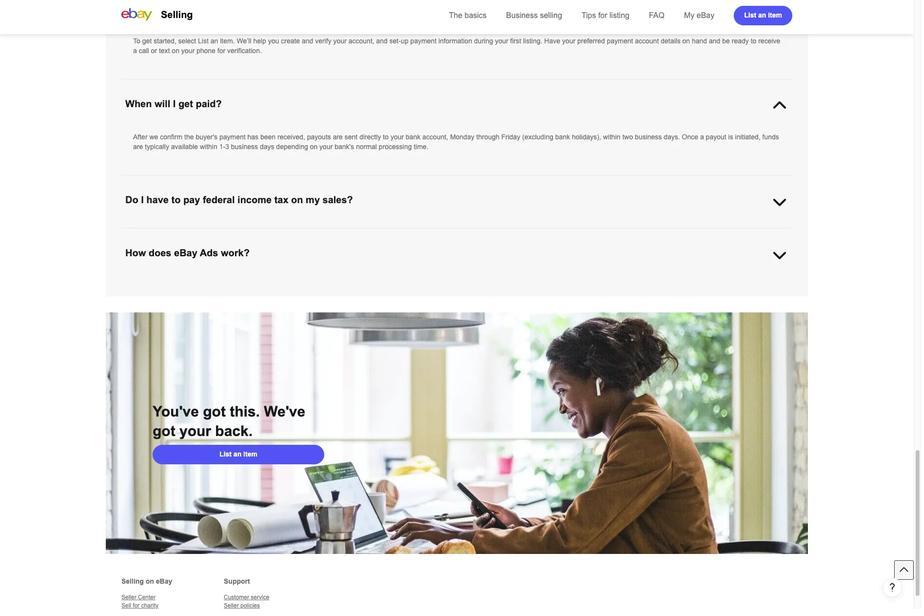 Task type: describe. For each thing, give the bounding box(es) containing it.
2 horizontal spatial payment
[[607, 37, 633, 45]]

your right have
[[562, 37, 575, 45]]

you inside "to get started, select list an item. we'll help you create and verify your account, and set-up payment information during your first listing. have your preferred payment account details on hand and be ready to receive a call or text on your phone for verification."
[[268, 37, 279, 45]]

seller center
[[121, 594, 156, 601]]

0 vertical spatial taxes
[[645, 239, 661, 247]]

check
[[428, 258, 447, 266]]

seller center link
[[121, 594, 156, 601]]

you right $700
[[258, 258, 269, 266]]

do
[[125, 195, 138, 205]]

0 horizontal spatial list an item link
[[153, 445, 324, 465]]

2022,
[[189, 229, 206, 237]]

of down tools at top left
[[375, 292, 381, 300]]

2 all from the left
[[602, 229, 608, 237]]

you up so
[[313, 239, 324, 247]]

depending
[[276, 143, 308, 151]]

ads inside ebay ads can help you build your business on ebay with effective advertising tools that create a meaningful connection between you and ebay's global community of passionate buyers - and help you sell your items faster. stand out among billions of listings on ebay by putting your items in front of interested buyers no matter the size of your budget.
[[150, 282, 162, 290]]

0 vertical spatial sold
[[203, 249, 215, 256]]

0 vertical spatial items
[[763, 282, 779, 290]]

who
[[632, 229, 644, 237]]

or inside starting on jan 1, 2022, irs regulations require all businesses that process payments, including online marketplaces like ebay, to issue a form 1099-k for all sellers who receive $600 or more in sales. the new tax reporting requirement may impact your 2022 tax return that you may file in 2023. however, just because you receive a 1099-k doesn't automatically mean that you'll owe taxes on the amount reported on your 1099- k. only goods that are sold for a profit are considered taxable, so you won't owe any taxes on something you sell for less than what you paid for it. for example, if you bought a bike for $1,000 last year, and then sold it on ebay today for $700, that $700 you made would generally not be subject to income tax. check out our
[[687, 229, 693, 237]]

.
[[576, 292, 577, 300]]

processing
[[379, 143, 412, 151]]

that down requirement
[[178, 249, 189, 256]]

1 horizontal spatial get
[[178, 98, 193, 109]]

would
[[289, 258, 307, 266]]

for
[[576, 249, 587, 256]]

the inside ebay ads can help you build your business on ebay with effective advertising tools that create a meaningful connection between you and ebay's global community of passionate buyers - and help you sell your items faster. stand out among billions of listings on ebay by putting your items in front of interested buyers no matter the size of your budget.
[[468, 292, 477, 300]]

and inside starting on jan 1, 2022, irs regulations require all businesses that process payments, including online marketplaces like ebay, to issue a form 1099-k for all sellers who receive $600 or more in sales. the new tax reporting requirement may impact your 2022 tax return that you may file in 2023. however, just because you receive a 1099-k doesn't automatically mean that you'll owe taxes on the amount reported on your 1099- k. only goods that are sold for a profit are considered taxable, so you won't owe any taxes on something you sell for less than what you paid for it. for example, if you bought a bike for $1,000 last year, and then sold it on ebay today for $700, that $700 you made would generally not be subject to income tax. check out our
[[741, 249, 752, 256]]

to inside after we confirm the buyer's payment has been received, payouts are sent directly to your bank account, monday through friday (excluding bank holidays), within two business days. once a payout is initiated, funds are typically available within 1-3 business days depending on your bank's normal processing time.
[[383, 133, 389, 141]]

or inside "to get started, select list an item. we'll help you create and verify your account, and set-up payment information during your first listing. have your preferred payment account details on hand and be ready to receive a call or text on your phone for verification."
[[151, 47, 157, 55]]

you right if
[[623, 249, 634, 256]]

any
[[377, 249, 388, 256]]

of right "size"
[[493, 292, 499, 300]]

no
[[437, 292, 445, 300]]

phone
[[196, 47, 215, 55]]

ebay ads can help you build your business on ebay with effective advertising tools that create a meaningful connection between you and ebay's global community of passionate buyers - and help you sell your items faster. stand out among billions of listings on ebay by putting your items in front of interested buyers no matter the size of your budget.
[[133, 282, 779, 300]]

$700,
[[208, 258, 225, 266]]

mean
[[580, 239, 598, 247]]

you've
[[153, 404, 199, 420]]

stand
[[154, 292, 171, 300]]

for up mean
[[592, 229, 600, 237]]

be inside starting on jan 1, 2022, irs regulations require all businesses that process payments, including online marketplaces like ebay, to issue a form 1099-k for all sellers who receive $600 or more in sales. the new tax reporting requirement may impact your 2022 tax return that you may file in 2023. however, just because you receive a 1099-k doesn't automatically mean that you'll owe taxes on the amount reported on your 1099- k. only goods that are sold for a profit are considered taxable, so you won't owe any taxes on something you sell for less than what you paid for it. for example, if you bought a bike for $1,000 last year, and then sold it on ebay today for $700, that $700 you made would generally not be subject to income tax. check out our
[[350, 258, 358, 266]]

0 vertical spatial tax
[[274, 195, 288, 205]]

your down "payouts"
[[319, 143, 333, 151]]

and up the learn
[[535, 282, 546, 290]]

create inside ebay ads can help you build your business on ebay with effective advertising tools that create a meaningful connection between you and ebay's global community of passionate buyers - and help you sell your items faster. stand out among billions of listings on ebay by putting your items in front of interested buyers no matter the size of your budget.
[[397, 282, 416, 290]]

0 vertical spatial create
[[169, 2, 197, 13]]

and left set-
[[376, 37, 388, 45]]

bought
[[636, 249, 657, 256]]

the inside after we confirm the buyer's payment has been received, payouts are sent directly to your bank account, monday through friday (excluding bank holidays), within two business days. once a payout is initiated, funds are typically available within 1-3 business days depending on your bank's normal processing time.
[[184, 133, 194, 141]]

the inside starting on jan 1, 2022, irs regulations require all businesses that process payments, including online marketplaces like ebay, to issue a form 1099-k for all sellers who receive $600 or more in sales. the new tax reporting requirement may impact your 2022 tax return that you may file in 2023. however, just because you receive a 1099-k doesn't automatically mean that you'll owe taxes on the amount reported on your 1099- k. only goods that are sold for a profit are considered taxable, so you won't owe any taxes on something you sell for less than what you paid for it. for example, if you bought a bike for $1,000 last year, and then sold it on ebay today for $700, that $700 you made would generally not be subject to income tax. check out our
[[672, 239, 682, 247]]

how do i create an account?
[[125, 2, 258, 13]]

like
[[488, 229, 498, 237]]

0 vertical spatial ads
[[200, 248, 218, 258]]

selling
[[540, 11, 562, 20]]

are down 2022
[[250, 249, 260, 256]]

your down effective
[[319, 292, 332, 300]]

and right -
[[694, 282, 706, 290]]

listing
[[609, 11, 629, 20]]

for right bike
[[679, 249, 687, 256]]

1 bank from the left
[[406, 133, 420, 141]]

list inside "to get started, select list an item. we'll help you create and verify your account, and set-up payment information during your first listing. have your preferred payment account details on hand and be ready to receive a call or text on your phone for verification."
[[198, 37, 209, 45]]

service
[[251, 594, 269, 601]]

receive inside "to get started, select list an item. we'll help you create and verify your account, and set-up payment information during your first listing. have your preferred payment account details on hand and be ready to receive a call or text on your phone for verification."
[[758, 37, 780, 45]]

0 horizontal spatial owe
[[363, 249, 375, 256]]

1 vertical spatial receive
[[646, 229, 668, 237]]

sellers
[[610, 229, 630, 237]]

on right listings
[[261, 292, 268, 300]]

funds
[[762, 133, 779, 141]]

on down just
[[408, 249, 416, 256]]

set-
[[389, 37, 401, 45]]

only
[[141, 249, 155, 256]]

can
[[164, 282, 175, 290]]

that up example,
[[599, 239, 611, 247]]

for right tips
[[598, 11, 607, 20]]

have
[[544, 37, 560, 45]]

available
[[171, 143, 198, 151]]

your left first
[[495, 37, 508, 45]]

for right today
[[198, 258, 206, 266]]

and left "verify"
[[302, 37, 313, 45]]

selling for selling on ebay
[[121, 578, 144, 586]]

income inside starting on jan 1, 2022, irs regulations require all businesses that process payments, including online marketplaces like ebay, to issue a form 1099-k for all sellers who receive $600 or more in sales. the new tax reporting requirement may impact your 2022 tax return that you may file in 2023. however, just because you receive a 1099-k doesn't automatically mean that you'll owe taxes on the amount reported on your 1099- k. only goods that are sold for a profit are considered taxable, so you won't owe any taxes on something you sell for less than what you paid for it. for example, if you bought a bike for $1,000 last year, and then sold it on ebay today for $700, that $700 you made would generally not be subject to income tax. check out our
[[391, 258, 413, 266]]

you up among at top
[[192, 282, 203, 290]]

a down the impact
[[227, 249, 231, 256]]

you up our
[[451, 249, 462, 256]]

on left "my"
[[291, 195, 303, 205]]

customer
[[224, 594, 249, 601]]

1 may from the left
[[200, 239, 213, 247]]

are up bank's
[[333, 133, 343, 141]]

paid
[[544, 249, 557, 256]]

tax.
[[415, 258, 426, 266]]

be inside "to get started, select list an item. we'll help you create and verify your account, and set-up payment information during your first listing. have your preferred payment account details on hand and be ready to receive a call or text on your phone for verification."
[[722, 37, 730, 45]]

payment inside after we confirm the buyer's payment has been received, payouts are sent directly to your bank account, monday through friday (excluding bank holidays), within two business days. once a payout is initiated, funds are typically available within 1-3 business days depending on your bank's normal processing time.
[[219, 133, 246, 141]]

normal
[[356, 143, 377, 151]]

account, inside after we confirm the buyer's payment has been received, payouts are sent directly to your bank account, monday through friday (excluding bank holidays), within two business days. once a payout is initiated, funds are typically available within 1-3 business days depending on your bank's normal processing time.
[[422, 133, 448, 141]]

do i have to pay federal income tax on my sales?
[[125, 195, 353, 205]]

are down after
[[133, 143, 143, 151]]

out inside ebay ads can help you build your business on ebay with effective advertising tools that create a meaningful connection between you and ebay's global community of passionate buyers - and help you sell your items faster. stand out among billions of listings on ebay by putting your items in front of interested buyers no matter the size of your budget.
[[173, 292, 183, 300]]

front
[[360, 292, 373, 300]]

form
[[550, 229, 566, 237]]

for inside "to get started, select list an item. we'll help you create and verify your account, and set-up payment information during your first listing. have your preferred payment account details on hand and be ready to receive a call or text on your phone for verification."
[[217, 47, 225, 55]]

meaningful
[[424, 282, 457, 290]]

account, inside "to get started, select list an item. we'll help you create and verify your account, and set-up payment information during your first listing. have your preferred payment account details on hand and be ready to receive a call or text on your phone for verification."
[[348, 37, 374, 45]]

our
[[460, 258, 470, 266]]

preferred
[[577, 37, 605, 45]]

does
[[149, 248, 171, 258]]

effective
[[306, 282, 331, 290]]

that left the process
[[324, 229, 335, 237]]

to get started, select list an item. we'll help you create and verify your account, and set-up payment information during your first listing. have your preferred payment account details on hand and be ready to receive a call or text on your phone for verification.
[[133, 37, 780, 55]]

on up year,
[[736, 239, 743, 247]]

putting
[[297, 292, 317, 300]]

a inside ebay ads can help you build your business on ebay with effective advertising tools that create a meaningful connection between you and ebay's global community of passionate buyers - and help you sell your items faster. stand out among billions of listings on ebay by putting your items in front of interested buyers no matter the size of your budget.
[[418, 282, 422, 290]]

sell inside starting on jan 1, 2022, irs regulations require all businesses that process payments, including online marketplaces like ebay, to issue a form 1099-k for all sellers who receive $600 or more in sales. the new tax reporting requirement may impact your 2022 tax return that you may file in 2023. however, just because you receive a 1099-k doesn't automatically mean that you'll owe taxes on the amount reported on your 1099- k. only goods that are sold for a profit are considered taxable, so you won't owe any taxes on something you sell for less than what you paid for it. for example, if you bought a bike for $1,000 last year, and then sold it on ebay today for $700, that $700 you made would generally not be subject to income tax. check out our
[[464, 249, 474, 256]]

on right "text"
[[172, 47, 179, 55]]

1 vertical spatial sold
[[133, 258, 146, 266]]

back.
[[215, 423, 253, 439]]

to
[[133, 37, 140, 45]]

of right community
[[625, 282, 631, 290]]

0 vertical spatial business
[[635, 133, 662, 141]]

to down any
[[383, 258, 389, 266]]

and right hand
[[709, 37, 720, 45]]

for down the impact
[[217, 249, 225, 256]]

example,
[[588, 249, 616, 256]]

with
[[292, 282, 304, 290]]

1-
[[219, 143, 225, 151]]

out inside starting on jan 1, 2022, irs regulations require all businesses that process payments, including online marketplaces like ebay, to issue a form 1099-k for all sellers who receive $600 or more in sales. the new tax reporting requirement may impact your 2022 tax return that you may file in 2023. however, just because you receive a 1099-k doesn't automatically mean that you'll owe taxes on the amount reported on your 1099- k. only goods that are sold for a profit are considered taxable, so you won't owe any taxes on something you sell for less than what you paid for it. for example, if you bought a bike for $1,000 last year, and then sold it on ebay today for $700, that $700 you made would generally not be subject to income tax. check out our
[[449, 258, 458, 266]]

so
[[323, 249, 330, 256]]

your down new
[[745, 239, 758, 247]]

i for create
[[163, 2, 166, 13]]

1 vertical spatial in
[[352, 239, 357, 247]]

interested
[[383, 292, 413, 300]]

than
[[500, 249, 513, 256]]

0 vertical spatial in
[[713, 229, 718, 237]]

payments,
[[363, 229, 395, 237]]

a left bike
[[659, 249, 663, 256]]

you right so
[[332, 249, 343, 256]]

1 horizontal spatial payment
[[410, 37, 437, 45]]

that inside ebay ads can help you build your business on ebay with effective advertising tools that create a meaningful connection between you and ebay's global community of passionate buyers - and help you sell your items faster. stand out among billions of listings on ebay by putting your items in front of interested buyers no matter the size of your budget.
[[384, 282, 396, 290]]

requirement
[[162, 239, 198, 247]]

(excluding
[[522, 133, 553, 141]]

what
[[515, 249, 530, 256]]

learn more link
[[541, 292, 576, 300]]

i for get
[[173, 98, 176, 109]]

an inside "to get started, select list an item. we'll help you create and verify your account, and set-up payment information during your first listing. have your preferred payment account details on hand and be ready to receive a call or text on your phone for verification."
[[210, 37, 218, 45]]

on left jan
[[159, 229, 166, 237]]

0 horizontal spatial help
[[177, 282, 190, 290]]

text
[[159, 47, 170, 55]]

basics
[[465, 11, 487, 20]]

2 horizontal spatial 1099-
[[760, 239, 778, 247]]

confirm
[[160, 133, 182, 141]]

sales.
[[720, 229, 738, 237]]

you up budget.
[[522, 282, 533, 290]]

do
[[149, 2, 161, 13]]

selling on ebay
[[121, 578, 172, 586]]

we've
[[264, 404, 305, 420]]

on right it
[[153, 258, 160, 266]]

sent
[[345, 133, 358, 141]]

list an item for top list an item 'link'
[[744, 11, 782, 19]]

sales?
[[323, 195, 353, 205]]

1 vertical spatial business
[[231, 143, 258, 151]]

list for top list an item 'link'
[[744, 11, 756, 19]]

to up doesn't
[[519, 229, 525, 237]]

2 vertical spatial receive
[[461, 239, 483, 247]]

verify
[[315, 37, 331, 45]]

considered
[[262, 249, 295, 256]]

matter
[[447, 292, 466, 300]]

center
[[138, 594, 156, 601]]

0 horizontal spatial buyers
[[415, 292, 435, 300]]

starting
[[133, 229, 157, 237]]

selling for selling
[[161, 9, 193, 20]]

1 vertical spatial items
[[334, 292, 351, 300]]

received,
[[277, 133, 305, 141]]

create inside "to get started, select list an item. we'll help you create and verify your account, and set-up payment information during your first listing. have your preferred payment account details on hand and be ready to receive a call or text on your phone for verification."
[[281, 37, 300, 45]]

today
[[180, 258, 196, 266]]

has
[[247, 133, 258, 141]]

typically
[[145, 143, 169, 151]]

that down businesses
[[300, 239, 311, 247]]

more
[[560, 292, 576, 300]]

reported
[[708, 239, 734, 247]]

business selling
[[506, 11, 562, 20]]

on up bike
[[663, 239, 670, 247]]

your up profit
[[237, 239, 250, 247]]

made
[[270, 258, 288, 266]]

0 vertical spatial within
[[603, 133, 620, 141]]

0 vertical spatial buyers
[[668, 282, 688, 290]]



Task type: vqa. For each thing, say whether or not it's contained in the screenshot.
,
no



Task type: locate. For each thing, give the bounding box(es) containing it.
for
[[598, 11, 607, 20], [217, 47, 225, 55], [592, 229, 600, 237], [217, 249, 225, 256], [476, 249, 484, 256], [559, 249, 567, 256], [679, 249, 687, 256], [198, 258, 206, 266]]

the inside starting on jan 1, 2022, irs regulations require all businesses that process payments, including online marketplaces like ebay, to issue a form 1099-k for all sellers who receive $600 or more in sales. the new tax reporting requirement may impact your 2022 tax return that you may file in 2023. however, just because you receive a 1099-k doesn't automatically mean that you'll owe taxes on the amount reported on your 1099- k. only goods that are sold for a profit are considered taxable, so you won't owe any taxes on something you sell for less than what you paid for it. for example, if you bought a bike for $1,000 last year, and then sold it on ebay today for $700, that $700 you made would generally not be subject to income tax. check out our
[[740, 229, 751, 237]]

ads down the impact
[[200, 248, 218, 258]]

listings
[[238, 292, 259, 300]]

1 horizontal spatial items
[[763, 282, 779, 290]]

your down between
[[501, 292, 514, 300]]

of left listings
[[230, 292, 236, 300]]

business inside ebay ads can help you build your business on ebay with effective advertising tools that create a meaningful connection between you and ebay's global community of passionate buyers - and help you sell your items faster. stand out among billions of listings on ebay by putting your items in front of interested buyers no matter the size of your budget.
[[236, 282, 263, 290]]

you down year,
[[723, 282, 734, 290]]

tools
[[368, 282, 382, 290]]

list an item for the leftmost list an item 'link'
[[219, 450, 257, 458]]

create left "verify"
[[281, 37, 300, 45]]

return
[[280, 239, 298, 247]]

1 vertical spatial get
[[178, 98, 193, 109]]

customer service
[[224, 594, 269, 601]]

0 horizontal spatial or
[[151, 47, 157, 55]]

2 vertical spatial tax
[[269, 239, 278, 247]]

initiated,
[[735, 133, 760, 141]]

however,
[[378, 239, 406, 247]]

1 all from the left
[[279, 229, 286, 237]]

your up billions on the top
[[221, 282, 234, 290]]

receive
[[758, 37, 780, 45], [646, 229, 668, 237], [461, 239, 483, 247]]

profit
[[233, 249, 248, 256]]

hand
[[692, 37, 707, 45]]

require
[[256, 229, 277, 237]]

out down can
[[173, 292, 183, 300]]

item
[[768, 11, 782, 19], [243, 450, 257, 458]]

1099- down like
[[491, 239, 508, 247]]

and
[[302, 37, 313, 45], [376, 37, 388, 45], [709, 37, 720, 45], [741, 249, 752, 256], [535, 282, 546, 290], [694, 282, 706, 290]]

your inside you've got this. we've got your back.
[[179, 423, 211, 439]]

support
[[224, 578, 250, 586]]

0 vertical spatial selling
[[161, 9, 193, 20]]

after
[[133, 133, 148, 141]]

all left sellers
[[602, 229, 608, 237]]

1 vertical spatial got
[[153, 423, 175, 439]]

0 horizontal spatial k
[[508, 239, 513, 247]]

how for how do i create an account?
[[125, 2, 146, 13]]

last
[[712, 249, 722, 256]]

1 horizontal spatial create
[[281, 37, 300, 45]]

regulations
[[221, 229, 254, 237]]

the down $600
[[672, 239, 682, 247]]

subject
[[360, 258, 381, 266]]

pay
[[183, 195, 200, 205]]

taxes up bought
[[645, 239, 661, 247]]

may down irs
[[200, 239, 213, 247]]

income left tax.
[[391, 258, 413, 266]]

0 horizontal spatial out
[[173, 292, 183, 300]]

marketplaces
[[445, 229, 486, 237]]

taxes down however,
[[390, 249, 406, 256]]

2 bank from the left
[[555, 133, 570, 141]]

that up interested
[[384, 282, 396, 290]]

1 horizontal spatial list
[[219, 450, 232, 458]]

1 horizontal spatial selling
[[161, 9, 193, 20]]

you down 'marketplaces'
[[448, 239, 459, 247]]

1 vertical spatial the
[[672, 239, 682, 247]]

list up phone
[[198, 37, 209, 45]]

selling right the do at the top left of the page
[[161, 9, 193, 20]]

2 vertical spatial create
[[397, 282, 416, 290]]

in right file at the left top of the page
[[352, 239, 357, 247]]

sell
[[464, 249, 474, 256], [735, 282, 746, 290]]

days.
[[664, 133, 680, 141]]

0 vertical spatial get
[[142, 37, 152, 45]]

sold left it
[[133, 258, 146, 266]]

help right -
[[708, 282, 721, 290]]

file
[[341, 239, 350, 247]]

you've got this. we've got your back.
[[153, 404, 305, 439]]

1099- up mean
[[568, 229, 585, 237]]

in inside ebay ads can help you build your business on ebay with effective advertising tools that create a meaningful connection between you and ebay's global community of passionate buyers - and help you sell your items faster. stand out among billions of listings on ebay by putting your items in front of interested buyers no matter the size of your budget.
[[352, 292, 358, 300]]

including
[[396, 229, 423, 237]]

the up available
[[184, 133, 194, 141]]

you left paid
[[531, 249, 543, 256]]

are up today
[[191, 249, 201, 256]]

k.
[[133, 249, 140, 256]]

0 vertical spatial k
[[585, 229, 590, 237]]

how down reporting at the left top of the page
[[125, 248, 146, 258]]

0 horizontal spatial may
[[200, 239, 213, 247]]

got up back.
[[203, 404, 226, 420]]

0 horizontal spatial 1099-
[[491, 239, 508, 247]]

on down made
[[265, 282, 272, 290]]

are
[[333, 133, 343, 141], [133, 143, 143, 151], [191, 249, 201, 256], [250, 249, 260, 256]]

1 vertical spatial account,
[[422, 133, 448, 141]]

1 horizontal spatial help
[[253, 37, 266, 45]]

1 horizontal spatial list an item
[[744, 11, 782, 19]]

a right once
[[700, 133, 704, 141]]

business
[[506, 11, 538, 20]]

this.
[[230, 404, 260, 420]]

build
[[204, 282, 219, 290]]

1 vertical spatial tax
[[768, 229, 777, 237]]

0 horizontal spatial list
[[198, 37, 209, 45]]

for down item.
[[217, 47, 225, 55]]

payment down listing
[[607, 37, 633, 45]]

a inside after we confirm the buyer's payment has been received, payouts are sent directly to your bank account, monday through friday (excluding bank holidays), within two business days. once a payout is initiated, funds are typically available within 1-3 business days depending on your bank's normal processing time.
[[700, 133, 704, 141]]

0 vertical spatial got
[[203, 404, 226, 420]]

sold
[[203, 249, 215, 256], [133, 258, 146, 266]]

within down buyer's
[[200, 143, 217, 151]]

your down select
[[181, 47, 195, 55]]

1 horizontal spatial may
[[326, 239, 339, 247]]

generally
[[309, 258, 337, 266]]

1 horizontal spatial the
[[740, 229, 751, 237]]

0 horizontal spatial payment
[[219, 133, 246, 141]]

payout
[[706, 133, 726, 141]]

on up center
[[146, 578, 154, 586]]

passionate
[[633, 282, 666, 290]]

sell inside ebay ads can help you build your business on ebay with effective advertising tools that create a meaningful connection between you and ebay's global community of passionate buyers - and help you sell your items faster. stand out among billions of listings on ebay by putting your items in front of interested buyers no matter the size of your budget.
[[735, 282, 746, 290]]

my
[[306, 195, 320, 205]]

2 may from the left
[[326, 239, 339, 247]]

payouts
[[307, 133, 331, 141]]

1 horizontal spatial income
[[391, 258, 413, 266]]

ebay,
[[500, 229, 517, 237]]

be left ready
[[722, 37, 730, 45]]

year,
[[724, 249, 739, 256]]

sell up our
[[464, 249, 474, 256]]

payment up 3
[[219, 133, 246, 141]]

2 horizontal spatial i
[[173, 98, 176, 109]]

2 horizontal spatial help
[[708, 282, 721, 290]]

2 how from the top
[[125, 248, 146, 258]]

1 horizontal spatial 1099-
[[568, 229, 585, 237]]

1 horizontal spatial all
[[602, 229, 608, 237]]

0 vertical spatial income
[[237, 195, 272, 205]]

k up mean
[[585, 229, 590, 237]]

$1,000
[[689, 249, 710, 256]]

listing.
[[523, 37, 542, 45]]

for left less
[[476, 249, 484, 256]]

1 horizontal spatial buyers
[[668, 282, 688, 290]]

list an item
[[744, 11, 782, 19], [219, 450, 257, 458]]

0 horizontal spatial the
[[449, 11, 462, 20]]

community
[[590, 282, 623, 290]]

you'll
[[613, 239, 628, 247]]

tax left "my"
[[274, 195, 288, 205]]

0 horizontal spatial the
[[184, 133, 194, 141]]

1 vertical spatial item
[[243, 450, 257, 458]]

0 vertical spatial how
[[125, 2, 146, 13]]

0 horizontal spatial i
[[141, 195, 144, 205]]

seller
[[121, 594, 136, 601]]

businesses
[[288, 229, 322, 237]]

out left our
[[449, 258, 458, 266]]

0 vertical spatial owe
[[630, 239, 643, 247]]

1 vertical spatial list an item
[[219, 450, 257, 458]]

account, up time.
[[422, 133, 448, 141]]

1 vertical spatial k
[[508, 239, 513, 247]]

i right will
[[173, 98, 176, 109]]

to left the pay on the left top of page
[[171, 195, 181, 205]]

the left basics
[[449, 11, 462, 20]]

automatically
[[539, 239, 579, 247]]

0 horizontal spatial taxes
[[390, 249, 406, 256]]

all up return
[[279, 229, 286, 237]]

1 vertical spatial selling
[[121, 578, 144, 586]]

1 vertical spatial or
[[687, 229, 693, 237]]

1 vertical spatial sell
[[735, 282, 746, 290]]

1 vertical spatial ads
[[150, 282, 162, 290]]

list an item link up ready
[[734, 6, 792, 25]]

items down advertising
[[334, 292, 351, 300]]

that down profit
[[227, 258, 239, 266]]

sell down year,
[[735, 282, 746, 290]]

0 horizontal spatial be
[[350, 258, 358, 266]]

1 vertical spatial taxes
[[390, 249, 406, 256]]

the down connection
[[468, 292, 477, 300]]

ebay inside starting on jan 1, 2022, irs regulations require all businesses that process payments, including online marketplaces like ebay, to issue a form 1099-k for all sellers who receive $600 or more in sales. the new tax reporting requirement may impact your 2022 tax return that you may file in 2023. however, just because you receive a 1099-k doesn't automatically mean that you'll owe taxes on the amount reported on your 1099- k. only goods that are sold for a profit are considered taxable, so you won't owe any taxes on something you sell for less than what you paid for it. for example, if you bought a bike for $1,000 last year, and then sold it on ebay today for $700, that $700 you made would generally not be subject to income tax. check out our
[[162, 258, 178, 266]]

reporting
[[133, 239, 160, 247]]

by
[[288, 292, 295, 300]]

the basics link
[[449, 11, 487, 20]]

or up amount
[[687, 229, 693, 237]]

your up processing
[[391, 133, 404, 141]]

two
[[622, 133, 633, 141]]

account,
[[348, 37, 374, 45], [422, 133, 448, 141]]

your right "verify"
[[333, 37, 347, 45]]

1 horizontal spatial list an item link
[[734, 6, 792, 25]]

0 vertical spatial the
[[449, 11, 462, 20]]

0 vertical spatial or
[[151, 47, 157, 55]]

through
[[476, 133, 499, 141]]

business down has
[[231, 143, 258, 151]]

to up processing
[[383, 133, 389, 141]]

the
[[184, 133, 194, 141], [672, 239, 682, 247], [468, 292, 477, 300]]

a up less
[[485, 239, 489, 247]]

get inside "to get started, select list an item. we'll help you create and verify your account, and set-up payment information during your first listing. have your preferred payment account details on hand and be ready to receive a call or text on your phone for verification."
[[142, 37, 152, 45]]

global
[[570, 282, 589, 290]]

income up require
[[237, 195, 272, 205]]

1 vertical spatial be
[[350, 258, 358, 266]]

a left form
[[544, 229, 548, 237]]

for left 'it.'
[[559, 249, 567, 256]]

0 horizontal spatial bank
[[406, 133, 420, 141]]

account, left set-
[[348, 37, 374, 45]]

3
[[225, 143, 229, 151]]

on left hand
[[682, 37, 690, 45]]

business up listings
[[236, 282, 263, 290]]

0 horizontal spatial ads
[[150, 282, 162, 290]]

list an item link down back.
[[153, 445, 324, 465]]

2023.
[[359, 239, 376, 247]]

help, opens dialogs image
[[887, 583, 897, 593]]

list down back.
[[219, 450, 232, 458]]

0 horizontal spatial account,
[[348, 37, 374, 45]]

to inside "to get started, select list an item. we'll help you create and verify your account, and set-up payment information during your first listing. have your preferred payment account details on hand and be ready to receive a call or text on your phone for verification."
[[751, 37, 756, 45]]

we'll
[[237, 37, 251, 45]]

ebay's
[[548, 282, 568, 290]]

a inside "to get started, select list an item. we'll help you create and verify your account, and set-up payment information during your first listing. have your preferred payment account details on hand and be ready to receive a call or text on your phone for verification."
[[133, 47, 137, 55]]

1 vertical spatial the
[[740, 229, 751, 237]]

impact
[[215, 239, 235, 247]]

started,
[[154, 37, 176, 45]]

0 horizontal spatial income
[[237, 195, 272, 205]]

0 vertical spatial list an item
[[744, 11, 782, 19]]

business right two
[[635, 133, 662, 141]]

out
[[449, 258, 458, 266], [173, 292, 183, 300]]

0 vertical spatial sell
[[464, 249, 474, 256]]

2 horizontal spatial list
[[744, 11, 756, 19]]

0 vertical spatial out
[[449, 258, 458, 266]]

during
[[474, 37, 493, 45]]

help inside "to get started, select list an item. we'll help you create and verify your account, and set-up payment information during your first listing. have your preferred payment account details on hand and be ready to receive a call or text on your phone for verification."
[[253, 37, 266, 45]]

is
[[728, 133, 733, 141]]

item for the leftmost list an item 'link'
[[243, 450, 257, 458]]

0 horizontal spatial selling
[[121, 578, 144, 586]]

list for the leftmost list an item 'link'
[[219, 450, 232, 458]]

1 horizontal spatial i
[[163, 2, 166, 13]]

ready
[[732, 37, 749, 45]]

you right the we'll on the top of page
[[268, 37, 279, 45]]

call
[[139, 47, 149, 55]]

billions
[[207, 292, 228, 300]]

1 vertical spatial owe
[[363, 249, 375, 256]]

help right the we'll on the top of page
[[253, 37, 266, 45]]

starting on jan 1, 2022, irs regulations require all businesses that process payments, including online marketplaces like ebay, to issue a form 1099-k for all sellers who receive $600 or more in sales. the new tax reporting requirement may impact your 2022 tax return that you may file in 2023. however, just because you receive a 1099-k doesn't automatically mean that you'll owe taxes on the amount reported on your 1099- k. only goods that are sold for a profit are considered taxable, so you won't owe any taxes on something you sell for less than what you paid for it. for example, if you bought a bike for $1,000 last year, and then sold it on ebay today for $700, that $700 you made would generally not be subject to income tax. check out our
[[133, 229, 778, 266]]

tips for listing
[[582, 11, 629, 20]]

receive right who
[[646, 229, 668, 237]]

on inside after we confirm the buyer's payment has been received, payouts are sent directly to your bank account, monday through friday (excluding bank holidays), within two business days. once a payout is initiated, funds are typically available within 1-3 business days depending on your bank's normal processing time.
[[310, 143, 318, 151]]

2 vertical spatial in
[[352, 292, 358, 300]]

0 vertical spatial receive
[[758, 37, 780, 45]]

items down the then
[[763, 282, 779, 290]]

tax right new
[[768, 229, 777, 237]]

1 how from the top
[[125, 2, 146, 13]]

1 horizontal spatial k
[[585, 229, 590, 237]]

how for how does ebay ads work?
[[125, 248, 146, 258]]

1 vertical spatial within
[[200, 143, 217, 151]]

of
[[625, 282, 631, 290], [230, 292, 236, 300], [375, 292, 381, 300], [493, 292, 499, 300]]

0 vertical spatial i
[[163, 2, 166, 13]]

be down won't
[[350, 258, 358, 266]]

payment right up
[[410, 37, 437, 45]]

among
[[185, 292, 206, 300]]

2 vertical spatial list
[[219, 450, 232, 458]]

to
[[751, 37, 756, 45], [383, 133, 389, 141], [171, 195, 181, 205], [519, 229, 525, 237], [383, 258, 389, 266]]

item for top list an item 'link'
[[768, 11, 782, 19]]

bike
[[665, 249, 677, 256]]

1 horizontal spatial or
[[687, 229, 693, 237]]

1 horizontal spatial taxes
[[645, 239, 661, 247]]

0 vertical spatial be
[[722, 37, 730, 45]]

a left call
[[133, 47, 137, 55]]

0 horizontal spatial got
[[153, 423, 175, 439]]

1 horizontal spatial owe
[[630, 239, 643, 247]]

owe down who
[[630, 239, 643, 247]]

1 vertical spatial out
[[173, 292, 183, 300]]

list an item down back.
[[219, 450, 257, 458]]

2 vertical spatial i
[[141, 195, 144, 205]]

a left the meaningful
[[418, 282, 422, 290]]

your
[[333, 37, 347, 45], [495, 37, 508, 45], [562, 37, 575, 45], [181, 47, 195, 55], [391, 133, 404, 141], [319, 143, 333, 151], [237, 239, 250, 247], [745, 239, 758, 247], [221, 282, 234, 290], [748, 282, 761, 290], [319, 292, 332, 300], [501, 292, 514, 300], [179, 423, 211, 439]]

monday
[[450, 133, 474, 141]]

your down the then
[[748, 282, 761, 290]]

and left the then
[[741, 249, 752, 256]]

0 horizontal spatial all
[[279, 229, 286, 237]]

0 vertical spatial list an item link
[[734, 6, 792, 25]]

advertising
[[333, 282, 366, 290]]

0 horizontal spatial create
[[169, 2, 197, 13]]

selling
[[161, 9, 193, 20], [121, 578, 144, 586]]

1 horizontal spatial ads
[[200, 248, 218, 258]]



